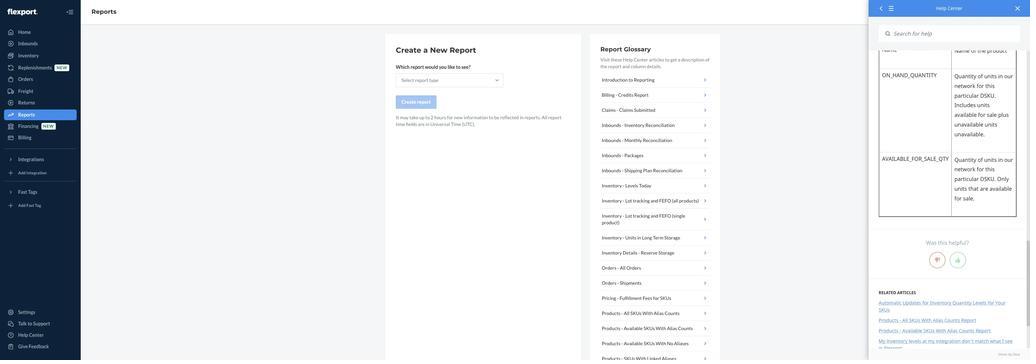 Task type: describe. For each thing, give the bounding box(es) containing it.
my inventory levels at my integration don't match what i see in flexport
[[879, 338, 1013, 352]]

reserve
[[641, 250, 658, 256]]

for right updates
[[923, 300, 929, 306]]

inventory - levels today button
[[601, 179, 710, 194]]

universal
[[430, 121, 450, 127]]

elevio by dixa link
[[879, 352, 1020, 357]]

create report button
[[396, 96, 437, 109]]

pricing
[[602, 296, 616, 301]]

my
[[928, 338, 935, 345]]

0 horizontal spatial a
[[423, 46, 428, 55]]

available for products - available skus with no aliases
[[624, 341, 643, 347]]

to left the "2"
[[425, 115, 430, 120]]

inventory
[[887, 338, 908, 345]]

inventory - levels today
[[602, 183, 651, 189]]

at
[[923, 338, 927, 345]]

articles inside 'visit these help center articles to get a description of the report and column details.'
[[649, 57, 664, 63]]

with for products - available skus with alias counts report
[[936, 328, 946, 334]]

inventory - units in long term storage button
[[601, 231, 710, 246]]

inbounds - inventory reconciliation
[[602, 122, 675, 128]]

- for orders - shipments
[[617, 281, 619, 286]]

available for products - available skus with alias counts report
[[903, 328, 922, 334]]

freight link
[[4, 86, 77, 97]]

automatic
[[879, 300, 902, 306]]

related
[[879, 290, 896, 296]]

counts for products - available skus with alias counts
[[678, 326, 693, 332]]

to right talk
[[28, 321, 32, 327]]

all for products - all skus with alias counts report
[[903, 317, 908, 324]]

of
[[706, 57, 710, 63]]

fields
[[406, 121, 417, 127]]

hours
[[434, 115, 446, 120]]

returns link
[[4, 98, 77, 108]]

- for products - available skus with alias counts report
[[900, 328, 901, 334]]

time
[[396, 121, 405, 127]]

inventory - lot tracking and fefo (single product) button
[[601, 209, 710, 231]]

fefo for (all
[[659, 198, 671, 204]]

billing for billing
[[18, 135, 31, 141]]

inbounds for inbounds - shipping plan reconciliation
[[602, 168, 621, 174]]

products for products - all skus with alias counts
[[602, 311, 621, 317]]

create for create report
[[402, 99, 416, 105]]

give feedback button
[[4, 342, 77, 352]]

billing - credits report
[[602, 92, 649, 98]]

report inside button
[[634, 92, 649, 98]]

was this helpful?
[[926, 239, 969, 247]]

0 vertical spatial help center
[[936, 5, 963, 11]]

create report
[[402, 99, 431, 105]]

in right the are
[[426, 121, 430, 127]]

- for billing - credits report
[[616, 92, 617, 98]]

skus for products - all skus with alias counts
[[630, 311, 642, 317]]

skus for products - available skus with no aliases
[[644, 341, 655, 347]]

center inside 'visit these help center articles to get a description of the report and column details.'
[[634, 57, 648, 63]]

(all
[[672, 198, 678, 204]]

inbounds link
[[4, 38, 77, 49]]

select report type
[[402, 77, 438, 83]]

which report would you like to see?
[[396, 64, 471, 70]]

type
[[429, 77, 438, 83]]

be
[[494, 115, 499, 120]]

1 claims from the left
[[602, 107, 616, 113]]

Search search field
[[890, 25, 1020, 42]]

for inside it may take up to 2 hours for new information to be reflected in reports. all report time fields are in universal time (utc).
[[447, 115, 453, 120]]

- right details
[[638, 250, 640, 256]]

0 vertical spatial reports
[[91, 8, 116, 16]]

products for products - available skus with alias counts
[[602, 326, 621, 332]]

visit
[[601, 57, 610, 63]]

a inside 'visit these help center articles to get a description of the report and column details.'
[[678, 57, 680, 63]]

add integration
[[18, 171, 47, 176]]

tracking for (single
[[633, 213, 650, 219]]

in inside my inventory levels at my integration don't match what i see in flexport
[[879, 345, 883, 352]]

it
[[396, 115, 399, 120]]

see
[[1005, 338, 1013, 345]]

alias for products - all skus with alias counts
[[654, 311, 664, 317]]

what
[[990, 338, 1001, 345]]

- for orders - all orders
[[617, 265, 619, 271]]

report up see?
[[450, 46, 476, 55]]

billing for billing - credits report
[[602, 92, 615, 98]]

0 vertical spatial help
[[936, 5, 947, 11]]

inbounds for inbounds
[[18, 41, 38, 46]]

flexport logo image
[[7, 9, 38, 15]]

visit these help center articles to get a description of the report and column details.
[[601, 57, 710, 69]]

credits
[[618, 92, 633, 98]]

skus down the orders - shipments button
[[660, 296, 671, 301]]

create for create a new report
[[396, 46, 421, 55]]

levels inside inventory - levels today button
[[625, 183, 638, 189]]

introduction to reporting button
[[601, 73, 710, 88]]

inbounds - packages button
[[601, 148, 710, 163]]

give feedback
[[18, 344, 49, 350]]

integration
[[26, 171, 47, 176]]

my
[[879, 338, 886, 345]]

new for financing
[[43, 124, 54, 129]]

integrations button
[[4, 154, 77, 165]]

all for products - all skus with alias counts
[[624, 311, 630, 317]]

0 vertical spatial storage
[[664, 235, 680, 241]]

was
[[926, 239, 937, 247]]

all for orders - all orders
[[620, 265, 626, 271]]

orders up shipments
[[627, 265, 641, 271]]

quantity
[[953, 300, 972, 306]]

for inside pricing - fulfillment fees for skus button
[[653, 296, 659, 301]]

products for products - all skus with alias counts report
[[879, 317, 899, 324]]

- for claims - claims submitted
[[617, 107, 618, 113]]

products - all skus with alias counts
[[602, 311, 680, 317]]

aliases
[[674, 341, 689, 347]]

report inside it may take up to 2 hours for new information to be reflected in reports. all report time fields are in universal time (utc).
[[548, 115, 562, 120]]

0 horizontal spatial reports
[[18, 112, 35, 118]]

(utc).
[[462, 121, 475, 127]]

inventory - lot tracking and fefo (all products)
[[602, 198, 699, 204]]

reports.
[[525, 115, 541, 120]]

claims - claims submitted
[[602, 107, 656, 113]]

available for products - available skus with alias counts
[[624, 326, 643, 332]]

fast inside dropdown button
[[18, 189, 27, 195]]

may
[[400, 115, 409, 120]]

claims - claims submitted button
[[601, 103, 710, 118]]

shipping
[[625, 168, 642, 174]]

orders - shipments
[[602, 281, 642, 286]]

fast tags button
[[4, 187, 77, 198]]

1 vertical spatial storage
[[659, 250, 675, 256]]

flexport
[[884, 345, 902, 352]]

products - available skus with no aliases
[[602, 341, 689, 347]]

inventory for inventory - lot tracking and fefo (all products)
[[602, 198, 622, 204]]

counts for products - all skus with alias counts
[[665, 311, 680, 317]]

- for inbounds - packages
[[622, 153, 624, 158]]

in inside inventory - units in long term storage button
[[637, 235, 641, 241]]

inventory details - reserve storage button
[[601, 246, 710, 261]]

and for inventory - lot tracking and fefo (all products)
[[651, 198, 658, 204]]

2 vertical spatial reconciliation
[[653, 168, 683, 174]]

- for inventory - lot tracking and fefo (single product)
[[623, 213, 625, 219]]

with for products - available skus with alias counts
[[656, 326, 666, 332]]

help inside 'visit these help center articles to get a description of the report and column details.'
[[623, 57, 633, 63]]

products - all skus with alias counts report
[[879, 317, 976, 324]]

fefo for (single
[[659, 213, 671, 219]]

- for products - all skus with alias counts
[[621, 311, 623, 317]]

to left the be
[[489, 115, 493, 120]]

- for inventory - levels today
[[623, 183, 625, 189]]

- for inbounds - shipping plan reconciliation
[[622, 168, 624, 174]]

product)
[[602, 220, 620, 226]]

orders - shipments button
[[601, 276, 710, 291]]

inventory - lot tracking and fefo (all products) button
[[601, 194, 710, 209]]

- for inbounds - monthly reconciliation
[[622, 138, 624, 143]]

levels inside automatic updates for inventory quantity levels for your skus
[[973, 300, 987, 306]]

take
[[409, 115, 418, 120]]

automatic updates for inventory quantity levels for your skus
[[879, 300, 1006, 313]]

plan
[[643, 168, 652, 174]]

center inside help center link
[[29, 333, 44, 338]]

tag
[[35, 203, 41, 208]]

and for inventory - lot tracking and fefo (single product)
[[651, 213, 658, 219]]

tags
[[28, 189, 37, 195]]

new for replenishments
[[57, 65, 67, 70]]

details
[[623, 250, 638, 256]]

pricing - fulfillment fees for skus button
[[601, 291, 710, 306]]

inbounds - inventory reconciliation button
[[601, 118, 710, 133]]

add integration link
[[4, 168, 77, 179]]

fulfillment
[[620, 296, 642, 301]]

no
[[667, 341, 673, 347]]

elevio
[[998, 352, 1008, 357]]

add for add integration
[[18, 171, 26, 176]]



Task type: locate. For each thing, give the bounding box(es) containing it.
and inside inventory - lot tracking and fefo (single product)
[[651, 213, 658, 219]]

home link
[[4, 27, 77, 38]]

report left 'type'
[[415, 77, 428, 83]]

products inside button
[[602, 341, 621, 347]]

inbounds
[[18, 41, 38, 46], [602, 122, 621, 128], [602, 138, 621, 143], [602, 153, 621, 158], [602, 168, 621, 174]]

and down inventory - levels today button
[[651, 198, 658, 204]]

inventory left quantity
[[930, 300, 952, 306]]

counts up don't
[[959, 328, 975, 334]]

2 tracking from the top
[[633, 213, 650, 219]]

available inside "button"
[[624, 326, 643, 332]]

products inside "button"
[[602, 326, 621, 332]]

home
[[18, 29, 31, 35]]

- for products - all skus with alias counts report
[[900, 317, 901, 324]]

articles up details.
[[649, 57, 664, 63]]

match
[[975, 338, 989, 345]]

- down automatic
[[900, 317, 901, 324]]

inbounds down home
[[18, 41, 38, 46]]

pricing - fulfillment fees for skus
[[602, 296, 671, 301]]

1 lot from the top
[[625, 198, 632, 204]]

billing link
[[4, 133, 77, 143]]

reconciliation down claims - claims submitted button
[[646, 122, 675, 128]]

0 horizontal spatial claims
[[602, 107, 616, 113]]

inventory - lot tracking and fefo (single product)
[[602, 213, 685, 226]]

1 vertical spatial new
[[454, 115, 463, 120]]

for left your
[[988, 300, 994, 306]]

products
[[602, 311, 621, 317], [879, 317, 899, 324], [602, 326, 621, 332], [879, 328, 899, 334], [602, 341, 621, 347]]

inbounds for inbounds - inventory reconciliation
[[602, 122, 621, 128]]

products for products - available skus with no aliases
[[602, 341, 621, 347]]

orders - all orders button
[[601, 261, 710, 276]]

- down the billing - credits report
[[617, 107, 618, 113]]

create up which
[[396, 46, 421, 55]]

levels
[[625, 183, 638, 189], [973, 300, 987, 306]]

2 horizontal spatial help
[[936, 5, 947, 11]]

reflected
[[500, 115, 519, 120]]

1 vertical spatial and
[[651, 198, 658, 204]]

report down quantity
[[961, 317, 976, 324]]

alias down pricing - fulfillment fees for skus button
[[654, 311, 664, 317]]

alias up integration
[[948, 328, 958, 334]]

lot up units
[[625, 213, 632, 219]]

report down reporting
[[634, 92, 649, 98]]

create inside button
[[402, 99, 416, 105]]

skus inside "button"
[[644, 326, 655, 332]]

elevio by dixa
[[998, 352, 1020, 357]]

tracking down inventory - lot tracking and fefo (all products)
[[633, 213, 650, 219]]

2 fefo from the top
[[659, 213, 671, 219]]

inbounds - shipping plan reconciliation button
[[601, 163, 710, 179]]

in down the my
[[879, 345, 883, 352]]

inbounds for inbounds - packages
[[602, 153, 621, 158]]

0 vertical spatial and
[[622, 64, 630, 69]]

skus inside automatic updates for inventory quantity levels for your skus
[[879, 307, 890, 313]]

skus down automatic
[[879, 307, 890, 313]]

1 horizontal spatial a
[[678, 57, 680, 63]]

1 horizontal spatial center
[[634, 57, 648, 63]]

with for products - all skus with alias counts report
[[922, 317, 932, 324]]

orders inside "link"
[[18, 76, 33, 82]]

center up search search field at the right top
[[948, 5, 963, 11]]

fast left tags
[[18, 189, 27, 195]]

and inside inventory - lot tracking and fefo (all products) button
[[651, 198, 658, 204]]

new inside it may take up to 2 hours for new information to be reflected in reports. all report time fields are in universal time (utc).
[[454, 115, 463, 120]]

report up up
[[417, 99, 431, 105]]

2 claims from the left
[[619, 107, 633, 113]]

0 vertical spatial fast
[[18, 189, 27, 195]]

counts down pricing - fulfillment fees for skus button
[[665, 311, 680, 317]]

lot for inventory - lot tracking and fefo (all products)
[[625, 198, 632, 204]]

alias inside "button"
[[667, 326, 677, 332]]

lot down inventory - levels today on the right
[[625, 198, 632, 204]]

2 vertical spatial new
[[43, 124, 54, 129]]

with for products - available skus with no aliases
[[656, 341, 666, 347]]

i
[[1002, 338, 1004, 345]]

inventory - units in long term storage
[[602, 235, 680, 241]]

in left reports. in the top of the page
[[520, 115, 524, 120]]

tracking down today
[[633, 198, 650, 204]]

talk to support link
[[4, 319, 77, 330]]

alias for products - all skus with alias counts report
[[933, 317, 943, 324]]

1 vertical spatial add
[[18, 203, 26, 208]]

- up inventory - units in long term storage
[[623, 213, 625, 219]]

new up time
[[454, 115, 463, 120]]

inventory down product)
[[602, 235, 622, 241]]

new up billing link
[[43, 124, 54, 129]]

inbounds - monthly reconciliation button
[[601, 133, 710, 148]]

0 horizontal spatial reports link
[[4, 110, 77, 120]]

all down fulfillment
[[624, 311, 630, 317]]

support
[[33, 321, 50, 327]]

feedback
[[29, 344, 49, 350]]

0 horizontal spatial billing
[[18, 135, 31, 141]]

skus for products - available skus with alias counts report
[[924, 328, 935, 334]]

1 horizontal spatial new
[[57, 65, 67, 70]]

1 horizontal spatial help
[[623, 57, 633, 63]]

with inside button
[[656, 341, 666, 347]]

with inside button
[[643, 311, 653, 317]]

for right the fees
[[653, 296, 659, 301]]

glossary
[[624, 46, 651, 53]]

counts inside button
[[665, 311, 680, 317]]

storage
[[664, 235, 680, 241], [659, 250, 675, 256]]

1 vertical spatial levels
[[973, 300, 987, 306]]

which
[[396, 64, 410, 70]]

with
[[643, 311, 653, 317], [922, 317, 932, 324], [656, 326, 666, 332], [936, 328, 946, 334], [656, 341, 666, 347]]

fast left tag
[[26, 203, 34, 208]]

- up inventory
[[900, 328, 901, 334]]

inventory for inventory details - reserve storage
[[602, 250, 622, 256]]

add down 'fast tags'
[[18, 203, 26, 208]]

- for products - available skus with alias counts
[[621, 326, 623, 332]]

orders up pricing
[[602, 281, 617, 286]]

talk
[[18, 321, 27, 327]]

2 lot from the top
[[625, 213, 632, 219]]

2 horizontal spatial center
[[948, 5, 963, 11]]

-
[[616, 92, 617, 98], [617, 107, 618, 113], [622, 122, 624, 128], [622, 138, 624, 143], [622, 153, 624, 158], [622, 168, 624, 174], [623, 183, 625, 189], [623, 198, 625, 204], [623, 213, 625, 219], [623, 235, 625, 241], [638, 250, 640, 256], [617, 265, 619, 271], [617, 281, 619, 286], [617, 296, 619, 301], [621, 311, 623, 317], [900, 317, 901, 324], [621, 326, 623, 332], [900, 328, 901, 334], [621, 341, 623, 347]]

1 vertical spatial help
[[623, 57, 633, 63]]

0 vertical spatial center
[[948, 5, 963, 11]]

help center up give feedback
[[18, 333, 44, 338]]

inventory for inventory - units in long term storage
[[602, 235, 622, 241]]

reconciliation for inbounds - monthly reconciliation
[[643, 138, 672, 143]]

storage right reserve
[[659, 250, 675, 256]]

counts down automatic updates for inventory quantity levels for your skus
[[945, 317, 960, 324]]

1 vertical spatial help center
[[18, 333, 44, 338]]

fefo left the (all
[[659, 198, 671, 204]]

orders up freight
[[18, 76, 33, 82]]

- for inventory - units in long term storage
[[623, 235, 625, 241]]

report inside 'visit these help center articles to get a description of the report and column details.'
[[608, 64, 622, 69]]

inbounds left packages
[[602, 153, 621, 158]]

billing
[[602, 92, 615, 98], [18, 135, 31, 141]]

helpful?
[[949, 239, 969, 247]]

1 horizontal spatial reports link
[[91, 8, 116, 16]]

and inside 'visit these help center articles to get a description of the report and column details.'
[[622, 64, 630, 69]]

by
[[1009, 352, 1012, 357]]

to inside button
[[629, 77, 633, 83]]

0 horizontal spatial help
[[18, 333, 28, 338]]

lot
[[625, 198, 632, 204], [625, 213, 632, 219]]

report glossary
[[601, 46, 651, 53]]

skus down products - all skus with alias counts report
[[924, 328, 935, 334]]

billing down the financing
[[18, 135, 31, 141]]

alias for products - available skus with alias counts report
[[948, 328, 958, 334]]

1 vertical spatial tracking
[[633, 213, 650, 219]]

inventory down "inbounds - packages"
[[602, 183, 622, 189]]

1 horizontal spatial help center
[[936, 5, 963, 11]]

a left new
[[423, 46, 428, 55]]

inbounds - shipping plan reconciliation
[[602, 168, 683, 174]]

add for add fast tag
[[18, 203, 26, 208]]

0 vertical spatial articles
[[649, 57, 664, 63]]

0 vertical spatial fefo
[[659, 198, 671, 204]]

skus down products - available skus with alias counts on the right of page
[[644, 341, 655, 347]]

all inside it may take up to 2 hours for new information to be reflected in reports. all report time fields are in universal time (utc).
[[542, 115, 547, 120]]

a
[[423, 46, 428, 55], [678, 57, 680, 63]]

0 horizontal spatial levels
[[625, 183, 638, 189]]

- for pricing - fulfillment fees for skus
[[617, 296, 619, 301]]

tracking inside button
[[633, 198, 650, 204]]

counts inside "button"
[[678, 326, 693, 332]]

fast
[[18, 189, 27, 195], [26, 203, 34, 208]]

tracking inside inventory - lot tracking and fefo (single product)
[[633, 213, 650, 219]]

report right reports. in the top of the page
[[548, 115, 562, 120]]

inbounds inside "button"
[[602, 122, 621, 128]]

counts up 'aliases'
[[678, 326, 693, 332]]

fefo inside inventory - lot tracking and fefo (single product)
[[659, 213, 671, 219]]

claims down "credits"
[[619, 107, 633, 113]]

would
[[425, 64, 438, 70]]

alias inside button
[[654, 311, 664, 317]]

1 fefo from the top
[[659, 198, 671, 204]]

available down products - available skus with alias counts on the right of page
[[624, 341, 643, 347]]

- right pricing
[[617, 296, 619, 301]]

with for products - all skus with alias counts
[[643, 311, 653, 317]]

for up time
[[447, 115, 453, 120]]

billing inside button
[[602, 92, 615, 98]]

are
[[418, 121, 425, 127]]

claims down the billing - credits report
[[602, 107, 616, 113]]

report up match
[[976, 328, 991, 334]]

inventory link
[[4, 50, 77, 61]]

inventory up monthly
[[625, 122, 645, 128]]

inventory for inventory - levels today
[[602, 183, 622, 189]]

close navigation image
[[66, 8, 74, 16]]

inbounds - packages
[[602, 153, 644, 158]]

reports
[[91, 8, 116, 16], [18, 112, 35, 118]]

don't
[[962, 338, 974, 345]]

0 vertical spatial create
[[396, 46, 421, 55]]

products)
[[679, 198, 699, 204]]

to right the like
[[456, 64, 461, 70]]

inventory
[[18, 53, 39, 59], [625, 122, 645, 128], [602, 183, 622, 189], [602, 198, 622, 204], [602, 213, 622, 219], [602, 235, 622, 241], [602, 250, 622, 256], [930, 300, 952, 306]]

report for which report would you like to see?
[[411, 64, 424, 70]]

a right get
[[678, 57, 680, 63]]

all
[[542, 115, 547, 120], [620, 265, 626, 271], [624, 311, 630, 317], [903, 317, 908, 324]]

help down report glossary at top right
[[623, 57, 633, 63]]

0 vertical spatial new
[[57, 65, 67, 70]]

orders for orders - all orders
[[602, 265, 617, 271]]

report down these
[[608, 64, 622, 69]]

1 horizontal spatial articles
[[897, 290, 916, 296]]

0 horizontal spatial new
[[43, 124, 54, 129]]

1 vertical spatial reconciliation
[[643, 138, 672, 143]]

0 vertical spatial add
[[18, 171, 26, 176]]

integration
[[936, 338, 961, 345]]

lot inside button
[[625, 198, 632, 204]]

inventory up product)
[[602, 213, 622, 219]]

report up the select report type
[[411, 64, 424, 70]]

products - all skus with alias counts button
[[601, 306, 710, 322]]

(single
[[672, 213, 685, 219]]

with inside "button"
[[656, 326, 666, 332]]

help up search search field at the right top
[[936, 5, 947, 11]]

skus for products - available skus with alias counts
[[644, 326, 655, 332]]

details.
[[647, 64, 662, 69]]

- for products - available skus with no aliases
[[621, 341, 623, 347]]

inventory inside inventory - lot tracking and fefo (single product)
[[602, 213, 622, 219]]

products - available skus with alias counts report
[[879, 328, 991, 334]]

1 add from the top
[[18, 171, 26, 176]]

reconciliation down inbounds - inventory reconciliation "button"
[[643, 138, 672, 143]]

report for create report
[[417, 99, 431, 105]]

1 vertical spatial lot
[[625, 213, 632, 219]]

1 vertical spatial reports
[[18, 112, 35, 118]]

report inside button
[[417, 99, 431, 105]]

time
[[451, 121, 461, 127]]

alias for products - available skus with alias counts
[[667, 326, 677, 332]]

new up orders "link"
[[57, 65, 67, 70]]

- down fulfillment
[[621, 311, 623, 317]]

reporting
[[634, 77, 655, 83]]

all right reports. in the top of the page
[[542, 115, 547, 120]]

packages
[[625, 153, 644, 158]]

units
[[625, 235, 636, 241]]

fast tags
[[18, 189, 37, 195]]

orders for orders - shipments
[[602, 281, 617, 286]]

- for inventory - lot tracking and fefo (all products)
[[623, 198, 625, 204]]

skus inside button
[[644, 341, 655, 347]]

1 horizontal spatial reports
[[91, 8, 116, 16]]

- down inventory - levels today on the right
[[623, 198, 625, 204]]

counts for products - all skus with alias counts report
[[945, 317, 960, 324]]

help up give
[[18, 333, 28, 338]]

skus for products - all skus with alias counts report
[[909, 317, 920, 324]]

help center link
[[4, 330, 77, 341]]

to left get
[[665, 57, 670, 63]]

products inside button
[[602, 311, 621, 317]]

2 horizontal spatial new
[[454, 115, 463, 120]]

2 vertical spatial center
[[29, 333, 44, 338]]

- left "credits"
[[616, 92, 617, 98]]

1 vertical spatial reports link
[[4, 110, 77, 120]]

0 vertical spatial levels
[[625, 183, 638, 189]]

report for select report type
[[415, 77, 428, 83]]

- left packages
[[622, 153, 624, 158]]

report up these
[[601, 46, 622, 53]]

tracking for (all
[[633, 198, 650, 204]]

inbounds up "inbounds - packages"
[[602, 138, 621, 143]]

0 vertical spatial tracking
[[633, 198, 650, 204]]

0 vertical spatial a
[[423, 46, 428, 55]]

1 vertical spatial fefo
[[659, 213, 671, 219]]

- down "products - all skus with alias counts"
[[621, 326, 623, 332]]

inventory for inventory - lot tracking and fefo (single product)
[[602, 213, 622, 219]]

1 horizontal spatial levels
[[973, 300, 987, 306]]

1 horizontal spatial billing
[[602, 92, 615, 98]]

orders up orders - shipments
[[602, 265, 617, 271]]

for
[[447, 115, 453, 120], [653, 296, 659, 301], [923, 300, 929, 306], [988, 300, 994, 306]]

fees
[[643, 296, 652, 301]]

reconciliation down inbounds - packages button
[[653, 168, 683, 174]]

your
[[996, 300, 1006, 306]]

2
[[431, 115, 433, 120]]

create a new report
[[396, 46, 476, 55]]

products for products - available skus with alias counts report
[[879, 328, 899, 334]]

1 vertical spatial center
[[634, 57, 648, 63]]

inventory up orders - all orders on the bottom right of the page
[[602, 250, 622, 256]]

1 horizontal spatial claims
[[619, 107, 633, 113]]

inventory inside automatic updates for inventory quantity levels for your skus
[[930, 300, 952, 306]]

0 vertical spatial reconciliation
[[646, 122, 675, 128]]

inbounds for inbounds - monthly reconciliation
[[602, 138, 621, 143]]

0 horizontal spatial center
[[29, 333, 44, 338]]

products - available skus with no aliases button
[[601, 337, 710, 352]]

inventory inside "button"
[[625, 122, 645, 128]]

billing - credits report button
[[601, 88, 710, 103]]

0 horizontal spatial help center
[[18, 333, 44, 338]]

get
[[671, 57, 677, 63]]

1 vertical spatial articles
[[897, 290, 916, 296]]

1 vertical spatial create
[[402, 99, 416, 105]]

in left long
[[637, 235, 641, 241]]

with down the products - all skus with alias counts button
[[656, 326, 666, 332]]

description
[[681, 57, 705, 63]]

- left shipments
[[617, 281, 619, 286]]

orders for orders
[[18, 76, 33, 82]]

all down updates
[[903, 317, 908, 324]]

storage right 'term'
[[664, 235, 680, 241]]

center up the column
[[634, 57, 648, 63]]

2 vertical spatial and
[[651, 213, 658, 219]]

alias up products - available skus with alias counts report
[[933, 317, 943, 324]]

0 vertical spatial lot
[[625, 198, 632, 204]]

2 vertical spatial help
[[18, 333, 28, 338]]

- inside inventory - lot tracking and fefo (single product)
[[623, 213, 625, 219]]

to inside 'visit these help center articles to get a description of the report and column details.'
[[665, 57, 670, 63]]

0 vertical spatial billing
[[602, 92, 615, 98]]

alias up no
[[667, 326, 677, 332]]

inbounds down "inbounds - packages"
[[602, 168, 621, 174]]

with left no
[[656, 341, 666, 347]]

1 tracking from the top
[[633, 198, 650, 204]]

available inside button
[[624, 341, 643, 347]]

0 vertical spatial reports link
[[91, 8, 116, 16]]

- left today
[[623, 183, 625, 189]]

- left shipping
[[622, 168, 624, 174]]

lot for inventory - lot tracking and fefo (single product)
[[625, 213, 632, 219]]

counts for products - available skus with alias counts report
[[959, 328, 975, 334]]

inventory for inventory
[[18, 53, 39, 59]]

settings
[[18, 310, 35, 316]]

- down claims - claims submitted
[[622, 122, 624, 128]]

0 horizontal spatial articles
[[649, 57, 664, 63]]

select
[[402, 77, 414, 83]]

- inside "button"
[[621, 326, 623, 332]]

help center up search search field at the right top
[[936, 5, 963, 11]]

lot inside inventory - lot tracking and fefo (single product)
[[625, 213, 632, 219]]

articles
[[649, 57, 664, 63], [897, 290, 916, 296]]

to left reporting
[[629, 77, 633, 83]]

these
[[611, 57, 622, 63]]

in
[[520, 115, 524, 120], [426, 121, 430, 127], [637, 235, 641, 241], [879, 345, 883, 352]]

products - available skus with alias counts button
[[601, 322, 710, 337]]

1 vertical spatial fast
[[26, 203, 34, 208]]

fefo inside button
[[659, 198, 671, 204]]

inventory details - reserve storage
[[602, 250, 675, 256]]

with up products - available skus with alias counts report
[[922, 317, 932, 324]]

- for inbounds - inventory reconciliation
[[622, 122, 624, 128]]

levels right quantity
[[973, 300, 987, 306]]

1 vertical spatial a
[[678, 57, 680, 63]]

inbounds inside button
[[602, 153, 621, 158]]

1 vertical spatial billing
[[18, 135, 31, 141]]

create up the 'may'
[[402, 99, 416, 105]]

reconciliation for inbounds - inventory reconciliation
[[646, 122, 675, 128]]

center
[[948, 5, 963, 11], [634, 57, 648, 63], [29, 333, 44, 338]]

submitted
[[634, 107, 656, 113]]

the
[[601, 64, 607, 69]]

- inside "button"
[[622, 122, 624, 128]]

2 add from the top
[[18, 203, 26, 208]]

reconciliation inside "button"
[[646, 122, 675, 128]]



Task type: vqa. For each thing, say whether or not it's contained in the screenshot.
Created
no



